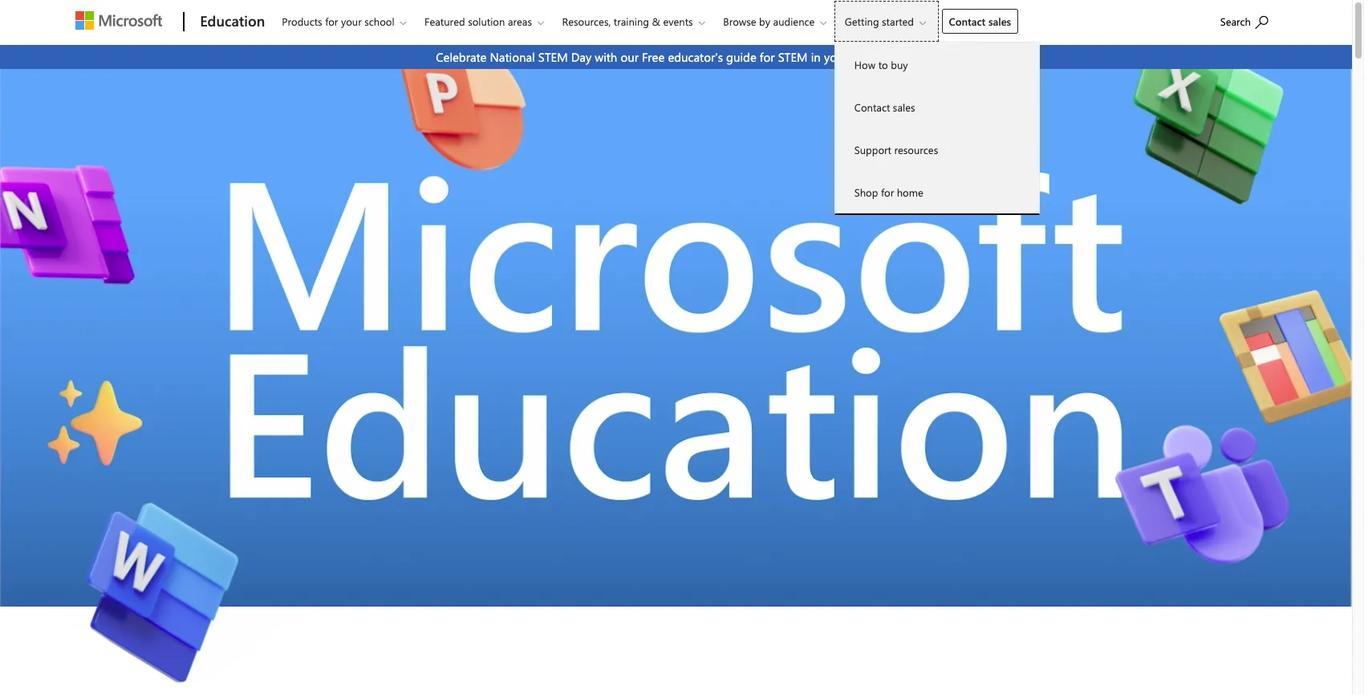 Task type: describe. For each thing, give the bounding box(es) containing it.
celebrate national stem day with our free educator's guide for stem in your classroom > link
[[0, 45, 1353, 69]]

1 stem from the left
[[539, 49, 568, 65]]

classroom
[[852, 49, 905, 65]]

how to buy
[[855, 58, 908, 71]]

browse
[[724, 14, 757, 28]]

featured solution areas button
[[414, 1, 557, 42]]

school
[[365, 14, 395, 28]]

products for your school button
[[272, 1, 419, 42]]

featured
[[425, 14, 465, 28]]

audience
[[774, 14, 815, 28]]

home
[[897, 185, 924, 199]]

microsoft image
[[76, 11, 162, 30]]

started
[[882, 14, 914, 28]]

contact sales for contact sales link to the top
[[949, 14, 1012, 28]]

products
[[282, 14, 322, 28]]

how
[[855, 58, 876, 71]]

education link
[[192, 1, 270, 44]]

getting started
[[845, 14, 914, 28]]

support resources
[[855, 143, 939, 157]]

for for shop
[[881, 185, 894, 199]]

areas
[[508, 14, 532, 28]]

products for your school
[[282, 14, 395, 28]]

guide
[[727, 49, 757, 65]]

shop for home link
[[836, 171, 1040, 214]]

&
[[652, 14, 661, 28]]

getting started button
[[835, 1, 939, 42]]

free
[[642, 49, 665, 65]]

by
[[760, 14, 771, 28]]

resources, training & events button
[[552, 1, 718, 42]]

1 vertical spatial for
[[760, 49, 775, 65]]

search
[[1221, 14, 1252, 28]]

getting
[[845, 14, 880, 28]]

1 horizontal spatial sales
[[989, 14, 1012, 28]]

1 vertical spatial sales
[[893, 100, 916, 114]]

0 vertical spatial contact sales link
[[942, 9, 1019, 34]]

>
[[908, 49, 917, 65]]

national
[[490, 49, 535, 65]]



Task type: locate. For each thing, give the bounding box(es) containing it.
0 vertical spatial contact
[[949, 14, 986, 28]]

2 stem from the left
[[778, 49, 808, 65]]

0 horizontal spatial your
[[341, 14, 362, 28]]

0 horizontal spatial for
[[325, 14, 338, 28]]

in
[[811, 49, 821, 65]]

0 horizontal spatial contact sales
[[855, 100, 916, 114]]

contact sales down to
[[855, 100, 916, 114]]

browse by audience
[[724, 14, 815, 28]]

1 horizontal spatial contact sales
[[949, 14, 1012, 28]]

celebrate national stem day with our free educator's guide for stem in your classroom >
[[436, 49, 917, 65]]

sales down buy
[[893, 100, 916, 114]]

resources
[[895, 143, 939, 157]]

support resources link
[[836, 128, 1040, 171]]

shop for home
[[855, 185, 924, 199]]

Search search field
[[1213, 2, 1285, 39]]

stem left the in
[[778, 49, 808, 65]]

0 vertical spatial contact sales
[[949, 14, 1012, 28]]

2 horizontal spatial for
[[881, 185, 894, 199]]

contact sales for contact sales link to the bottom
[[855, 100, 916, 114]]

solution
[[468, 14, 505, 28]]

your left school
[[341, 14, 362, 28]]

resources, training & events
[[562, 14, 693, 28]]

for right products
[[325, 14, 338, 28]]

0 horizontal spatial stem
[[539, 49, 568, 65]]

1 horizontal spatial stem
[[778, 49, 808, 65]]

your inside dropdown button
[[341, 14, 362, 28]]

contact sales link up resources
[[836, 86, 1040, 128]]

1 horizontal spatial contact
[[949, 14, 986, 28]]

1 vertical spatial contact
[[855, 100, 891, 114]]

0 vertical spatial sales
[[989, 14, 1012, 28]]

with
[[595, 49, 618, 65]]

our
[[621, 49, 639, 65]]

your
[[341, 14, 362, 28], [824, 49, 848, 65]]

search button
[[1214, 2, 1276, 39]]

for right guide
[[760, 49, 775, 65]]

contact for contact sales link to the bottom
[[855, 100, 891, 114]]

how to buy link
[[836, 43, 1040, 86]]

for right shop
[[881, 185, 894, 199]]

1 vertical spatial your
[[824, 49, 848, 65]]

featured solution areas
[[425, 14, 532, 28]]

contact sales up the 'how to buy' link
[[949, 14, 1012, 28]]

0 vertical spatial for
[[325, 14, 338, 28]]

contact
[[949, 14, 986, 28], [855, 100, 891, 114]]

your right the in
[[824, 49, 848, 65]]

0 horizontal spatial contact
[[855, 100, 891, 114]]

1 vertical spatial contact sales
[[855, 100, 916, 114]]

0 horizontal spatial sales
[[893, 100, 916, 114]]

for inside dropdown button
[[325, 14, 338, 28]]

stem left the day
[[539, 49, 568, 65]]

contact up the 'how to buy' link
[[949, 14, 986, 28]]

shop
[[855, 185, 879, 199]]

resources,
[[562, 14, 611, 28]]

day
[[571, 49, 592, 65]]

1 vertical spatial contact sales link
[[836, 86, 1040, 128]]

0 vertical spatial your
[[341, 14, 362, 28]]

sales up the 'how to buy' link
[[989, 14, 1012, 28]]

2 vertical spatial for
[[881, 185, 894, 199]]

educator's
[[668, 49, 723, 65]]

celebrate
[[436, 49, 487, 65]]

to
[[879, 58, 888, 71]]

contact up support
[[855, 100, 891, 114]]

stem
[[539, 49, 568, 65], [778, 49, 808, 65]]

events
[[664, 14, 693, 28]]

1 horizontal spatial for
[[760, 49, 775, 65]]

contact for contact sales link to the top
[[949, 14, 986, 28]]

contact sales
[[949, 14, 1012, 28], [855, 100, 916, 114]]

1 horizontal spatial your
[[824, 49, 848, 65]]

for
[[325, 14, 338, 28], [760, 49, 775, 65], [881, 185, 894, 199]]

contact sales link
[[942, 9, 1019, 34], [836, 86, 1040, 128]]

support
[[855, 143, 892, 157]]

buy
[[891, 58, 908, 71]]

browse by audience button
[[713, 1, 840, 42]]

contact sales link up the 'how to buy' link
[[942, 9, 1019, 34]]

training
[[614, 14, 649, 28]]

sales
[[989, 14, 1012, 28], [893, 100, 916, 114]]

education
[[200, 11, 265, 31]]

for for products
[[325, 14, 338, 28]]



Task type: vqa. For each thing, say whether or not it's contained in the screenshot.
work?
no



